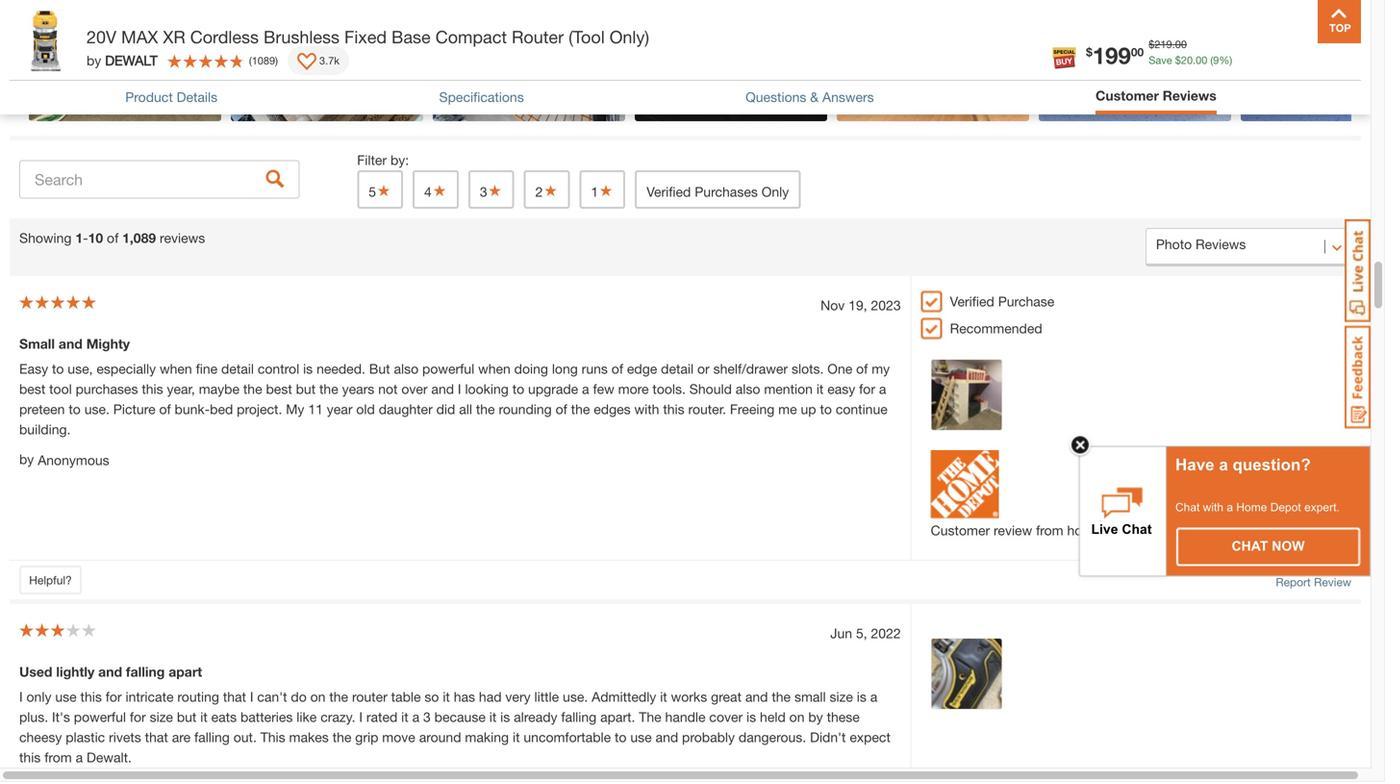 Task type: locate. For each thing, give the bounding box(es) containing it.
to up the rounding
[[513, 381, 525, 397]]

star symbol image
[[487, 184, 503, 197], [543, 184, 558, 197], [599, 184, 614, 197]]

11
[[308, 401, 323, 417]]

0 horizontal spatial size
[[150, 709, 173, 725]]

is right control
[[303, 361, 313, 376]]

and right the lightly
[[98, 664, 122, 680]]

verified
[[647, 184, 691, 199], [950, 293, 995, 309]]

1 horizontal spatial also
[[736, 381, 761, 397]]

the
[[639, 709, 662, 725]]

1 vertical spatial with
[[1203, 501, 1224, 514]]

by inside by anonymous
[[19, 451, 34, 467]]

2 star symbol image from the left
[[543, 184, 558, 197]]

year,
[[167, 381, 195, 397]]

chat with a home depot expert.
[[1176, 501, 1340, 514]]

2 when from the left
[[478, 361, 511, 376]]

did
[[436, 401, 455, 417]]

review
[[994, 522, 1033, 538]]

uncomfortable
[[524, 729, 611, 745]]

2 horizontal spatial falling
[[561, 709, 597, 725]]

$ for 199
[[1086, 45, 1093, 59]]

verified purchase
[[950, 293, 1055, 309]]

a left few at the left
[[582, 381, 589, 397]]

also
[[394, 361, 419, 376], [736, 381, 761, 397]]

for up continue
[[859, 381, 876, 397]]

it down the had
[[489, 709, 497, 725]]

old
[[356, 401, 375, 417]]

00 left 9
[[1196, 54, 1208, 66]]

and up the 'held'
[[746, 689, 768, 705]]

1 horizontal spatial $
[[1149, 38, 1155, 51]]

1 vertical spatial customer
[[931, 522, 990, 538]]

00 left save
[[1131, 45, 1144, 59]]

1 star symbol image from the left
[[487, 184, 503, 197]]

1 vertical spatial but
[[177, 709, 197, 725]]

1 vertical spatial from
[[44, 749, 72, 765]]

2 horizontal spatial star symbol image
[[599, 184, 614, 197]]

for
[[859, 381, 876, 397], [106, 689, 122, 705], [130, 709, 146, 725]]

with inside small and mighty easy to use, especially when fine detail control  is needed. but also powerful when doing long runs of edge detail or shelf/drawer slots. one of my best tool purchases this year, maybe the best but the years not over and i looking to upgrade a few more tools.   should also mention it easy for a preteen to use. picture of bunk-bed project.  my 11 year old daughter did all the rounding of the edges with this router. freeing me up to continue building.
[[635, 401, 660, 417]]

0 horizontal spatial $
[[1086, 45, 1093, 59]]

1 horizontal spatial star symbol image
[[432, 184, 447, 197]]

detail up maybe
[[221, 361, 254, 376]]

( inside $ 219 . 00 save $ 20 . 00 ( 9 %)
[[1211, 54, 1214, 66]]

can't
[[257, 689, 287, 705]]

star symbol image
[[376, 184, 392, 197], [432, 184, 447, 197]]

a down the plastic on the left of page
[[76, 749, 83, 765]]

star symbol image inside '2' button
[[543, 184, 558, 197]]

also down shelf/drawer on the right of page
[[736, 381, 761, 397]]

customer for customer review from homedepot.ca
[[931, 522, 990, 538]]

1 horizontal spatial .
[[1193, 54, 1196, 66]]

questions & answers
[[746, 89, 874, 105]]

star symbol image down filter by:
[[376, 184, 392, 197]]

1 horizontal spatial on
[[790, 709, 805, 725]]

0 horizontal spatial that
[[145, 729, 168, 745]]

0 horizontal spatial use
[[55, 689, 77, 705]]

1 horizontal spatial but
[[296, 381, 316, 397]]

nov 19, 2023
[[821, 297, 901, 313]]

1 vertical spatial that
[[145, 729, 168, 745]]

2 star symbol image from the left
[[432, 184, 447, 197]]

plus.
[[19, 709, 48, 725]]

detail up the tools.
[[661, 361, 694, 376]]

falling down eats
[[194, 729, 230, 745]]

star symbol image inside 1 button
[[599, 184, 614, 197]]

1,089
[[122, 230, 156, 246]]

0 vertical spatial use.
[[84, 401, 110, 417]]

0 horizontal spatial .
[[1173, 38, 1175, 51]]

expert.
[[1305, 501, 1340, 514]]

0 vertical spatial by
[[87, 52, 101, 68]]

0 vertical spatial on
[[310, 689, 326, 705]]

1 left 10
[[75, 230, 83, 246]]

1 vertical spatial use
[[631, 729, 652, 745]]

already
[[514, 709, 558, 725]]

1 right '2' button
[[591, 184, 599, 199]]

0 horizontal spatial verified
[[647, 184, 691, 199]]

with down more
[[635, 401, 660, 417]]

3 star symbol image from the left
[[599, 184, 614, 197]]

2 horizontal spatial by
[[809, 709, 823, 725]]

0 horizontal spatial also
[[394, 361, 419, 376]]

0 vertical spatial for
[[859, 381, 876, 397]]

0 vertical spatial use
[[55, 689, 77, 705]]

)
[[275, 54, 278, 67]]

daughter
[[379, 401, 433, 417]]

star symbol image left 3 button
[[432, 184, 447, 197]]

customer for customer reviews
[[1096, 88, 1159, 103]]

depot
[[1271, 501, 1302, 514]]

0 vertical spatial from
[[1036, 522, 1064, 538]]

3 inside "used lightly and falling apart i only use this for intricate routing that i can't do on the router table so it has had very little use.  admittedly it works great and the small size is a plus. it's powerful for size but it eats batteries like crazy. i rated it a 3 because it is already falling apart. the handle cover is held on by these cheesy plastic rivets that are falling out. this makes the grip move around making it uncomfortable to use and probably dangerous.  didn't expect this from a dewalt."
[[423, 709, 431, 725]]

verified left purchases
[[647, 184, 691, 199]]

this down cheesy
[[19, 749, 41, 765]]

199
[[1093, 41, 1131, 69]]

one
[[828, 361, 853, 376]]

star symbol image for 4
[[432, 184, 447, 197]]

makes
[[289, 729, 329, 745]]

it left "easy"
[[817, 381, 824, 397]]

a left home
[[1227, 501, 1233, 514]]

do
[[291, 689, 307, 705]]

star symbol image inside 4 button
[[432, 184, 447, 197]]

from inside "used lightly and falling apart i only use this for intricate routing that i can't do on the router table so it has had very little use.  admittedly it works great and the small size is a plus. it's powerful for size but it eats batteries like crazy. i rated it a 3 because it is already falling apart. the handle cover is held on by these cheesy plastic rivets that are falling out. this makes the grip move around making it uncomfortable to use and probably dangerous.  didn't expect this from a dewalt."
[[44, 749, 72, 765]]

but inside "used lightly and falling apart i only use this for intricate routing that i can't do on the router table so it has had very little use.  admittedly it works great and the small size is a plus. it's powerful for size but it eats batteries like crazy. i rated it a 3 because it is already falling apart. the handle cover is held on by these cheesy plastic rivets that are falling out. this makes the grip move around making it uncomfortable to use and probably dangerous.  didn't expect this from a dewalt."
[[177, 709, 197, 725]]

it right the so
[[443, 689, 450, 705]]

customer down $ 199 00 in the right top of the page
[[1096, 88, 1159, 103]]

didn't
[[810, 729, 846, 745]]

apart
[[169, 664, 202, 680]]

0 vertical spatial size
[[830, 689, 853, 705]]

logo image
[[931, 450, 999, 520]]

size up these
[[830, 689, 853, 705]]

admittedly
[[592, 689, 656, 705]]

is up these
[[857, 689, 867, 705]]

0 horizontal spatial customer
[[931, 522, 990, 538]]

helpful? button
[[19, 566, 82, 594]]

use.
[[84, 401, 110, 417], [563, 689, 588, 705]]

0 horizontal spatial 1
[[75, 230, 83, 246]]

very
[[506, 689, 531, 705]]

1 horizontal spatial 1
[[591, 184, 599, 199]]

for left intricate
[[106, 689, 122, 705]]

fixed
[[344, 26, 387, 47]]

of
[[107, 230, 119, 246], [612, 361, 623, 376], [856, 361, 868, 376], [159, 401, 171, 417], [556, 401, 567, 417]]

this down the lightly
[[80, 689, 102, 705]]

to down 'tool'
[[69, 401, 81, 417]]

the down "crazy."
[[333, 729, 352, 745]]

0 horizontal spatial star symbol image
[[487, 184, 503, 197]]

0 horizontal spatial best
[[19, 381, 45, 397]]

verified inside button
[[647, 184, 691, 199]]

1 horizontal spatial use.
[[563, 689, 588, 705]]

are
[[172, 729, 191, 745]]

1 horizontal spatial (
[[1211, 54, 1214, 66]]

1 vertical spatial verified
[[950, 293, 995, 309]]

best down the easy
[[19, 381, 45, 397]]

1 star symbol image from the left
[[376, 184, 392, 197]]

0 horizontal spatial star symbol image
[[376, 184, 392, 197]]

1 vertical spatial use.
[[563, 689, 588, 705]]

1 horizontal spatial star symbol image
[[543, 184, 558, 197]]

bed
[[210, 401, 233, 417]]

$ up save
[[1149, 38, 1155, 51]]

1 horizontal spatial verified
[[950, 293, 995, 309]]

0 vertical spatial also
[[394, 361, 419, 376]]

0 horizontal spatial but
[[177, 709, 197, 725]]

2 horizontal spatial for
[[859, 381, 876, 397]]

0 vertical spatial verified
[[647, 184, 691, 199]]

these
[[827, 709, 860, 725]]

question?
[[1233, 456, 1311, 474]]

but up are
[[177, 709, 197, 725]]

( left )
[[249, 54, 252, 67]]

jun 5, 2022
[[831, 625, 901, 641]]

batteries
[[240, 709, 293, 725]]

now
[[1272, 539, 1305, 554]]

1 horizontal spatial falling
[[194, 729, 230, 745]]

0 horizontal spatial when
[[160, 361, 192, 376]]

also up over
[[394, 361, 419, 376]]

chat
[[1176, 501, 1200, 514]]

0 horizontal spatial powerful
[[74, 709, 126, 725]]

but up the "11"
[[296, 381, 316, 397]]

by down 20v
[[87, 52, 101, 68]]

0 horizontal spatial use.
[[84, 401, 110, 417]]

purchase
[[998, 293, 1055, 309]]

2 detail from the left
[[661, 361, 694, 376]]

0 vertical spatial with
[[635, 401, 660, 417]]

1 when from the left
[[160, 361, 192, 376]]

my
[[286, 401, 304, 417]]

0 horizontal spatial on
[[310, 689, 326, 705]]

powerful inside small and mighty easy to use, especially when fine detail control  is needed. but also powerful when doing long runs of edge detail or shelf/drawer slots. one of my best tool purchases this year, maybe the best but the years not over and i looking to upgrade a few more tools.   should also mention it easy for a preteen to use. picture of bunk-bed project.  my 11 year old daughter did all the rounding of the edges with this router. freeing me up to continue building.
[[422, 361, 475, 376]]

this down the tools.
[[663, 401, 685, 417]]

router
[[352, 689, 388, 705]]

0 horizontal spatial 00
[[1131, 45, 1144, 59]]

0 horizontal spatial by
[[19, 451, 34, 467]]

1 horizontal spatial that
[[223, 689, 246, 705]]

up
[[801, 401, 816, 417]]

5,
[[856, 625, 867, 641]]

use down the
[[631, 729, 652, 745]]

and
[[59, 336, 83, 351], [431, 381, 454, 397], [98, 664, 122, 680], [746, 689, 768, 705], [656, 729, 678, 745]]

reviews
[[1163, 88, 1217, 103]]

used
[[19, 664, 52, 680]]

( left %)
[[1211, 54, 1214, 66]]

use. down purchases
[[84, 401, 110, 417]]

star symbol image right '2' button
[[599, 184, 614, 197]]

1 horizontal spatial by
[[87, 52, 101, 68]]

by down 'building.'
[[19, 451, 34, 467]]

star symbol image inside 3 button
[[487, 184, 503, 197]]

(
[[1211, 54, 1214, 66], [249, 54, 252, 67]]

to down apart.
[[615, 729, 627, 745]]

0 horizontal spatial 3
[[423, 709, 431, 725]]

from down cheesy
[[44, 749, 72, 765]]

3 down the so
[[423, 709, 431, 725]]

use. right little
[[563, 689, 588, 705]]

by anonymous
[[19, 451, 109, 468]]

1 ( from the left
[[1211, 54, 1214, 66]]

1 horizontal spatial 3
[[480, 184, 487, 199]]

$ for 219
[[1149, 38, 1155, 51]]

2 vertical spatial by
[[809, 709, 823, 725]]

0 vertical spatial but
[[296, 381, 316, 397]]

0 horizontal spatial with
[[635, 401, 660, 417]]

0 vertical spatial powerful
[[422, 361, 475, 376]]

&
[[810, 89, 819, 105]]

have
[[1176, 456, 1215, 474]]

verified up recommended
[[950, 293, 995, 309]]

3 inside button
[[480, 184, 487, 199]]

the up "crazy."
[[329, 689, 348, 705]]

anonymous
[[38, 452, 109, 468]]

answers
[[823, 89, 874, 105]]

easy
[[19, 361, 48, 376]]

by for by anonymous
[[19, 451, 34, 467]]

with right chat in the right bottom of the page
[[1203, 501, 1224, 514]]

2 vertical spatial falling
[[194, 729, 230, 745]]

only
[[762, 184, 789, 199]]

from right review
[[1036, 522, 1064, 538]]

best down control
[[266, 381, 292, 397]]

i up the all
[[458, 381, 461, 397]]

0 horizontal spatial falling
[[126, 664, 165, 680]]

that left are
[[145, 729, 168, 745]]

and up did
[[431, 381, 454, 397]]

1 horizontal spatial customer
[[1096, 88, 1159, 103]]

for down intricate
[[130, 709, 146, 725]]

slots.
[[792, 361, 824, 376]]

.
[[1173, 38, 1175, 51], [1193, 54, 1196, 66]]

1 vertical spatial by
[[19, 451, 34, 467]]

best
[[19, 381, 45, 397], [266, 381, 292, 397]]

falling up intricate
[[126, 664, 165, 680]]

report review
[[1276, 575, 1352, 589]]

to inside "used lightly and falling apart i only use this for intricate routing that i can't do on the router table so it has had very little use.  admittedly it works great and the small size is a plus. it's powerful for size but it eats batteries like crazy. i rated it a 3 because it is already falling apart. the handle cover is held on by these cheesy plastic rivets that are falling out. this makes the grip move around making it uncomfortable to use and probably dangerous.  didn't expect this from a dewalt."
[[615, 729, 627, 745]]

1 vertical spatial also
[[736, 381, 761, 397]]

$ right save
[[1175, 54, 1181, 66]]

0 horizontal spatial from
[[44, 749, 72, 765]]

by down small
[[809, 709, 823, 725]]

1 vertical spatial powerful
[[74, 709, 126, 725]]

size down intricate
[[150, 709, 173, 725]]

customer reviews button
[[1096, 86, 1217, 110], [1096, 86, 1217, 106]]

0 horizontal spatial (
[[249, 54, 252, 67]]

1 vertical spatial 3
[[423, 709, 431, 725]]

star symbol image inside 5 button
[[376, 184, 392, 197]]

2 vertical spatial for
[[130, 709, 146, 725]]

$ inside $ 199 00
[[1086, 45, 1093, 59]]

when up year,
[[160, 361, 192, 376]]

little
[[534, 689, 559, 705]]

0 vertical spatial customer
[[1096, 88, 1159, 103]]

$ left save
[[1086, 45, 1093, 59]]

falling up uncomfortable
[[561, 709, 597, 725]]

easy
[[828, 381, 856, 397]]

that up eats
[[223, 689, 246, 705]]

to up 'tool'
[[52, 361, 64, 376]]

the up 'project.'
[[243, 381, 262, 397]]

with
[[635, 401, 660, 417], [1203, 501, 1224, 514]]

1 vertical spatial for
[[106, 689, 122, 705]]

star symbol image left 1 button
[[543, 184, 558, 197]]

falling
[[126, 664, 165, 680], [561, 709, 597, 725], [194, 729, 230, 745]]

1 horizontal spatial with
[[1203, 501, 1224, 514]]

on right do
[[310, 689, 326, 705]]

customer
[[1096, 88, 1159, 103], [931, 522, 990, 538]]

use. inside "used lightly and falling apart i only use this for intricate routing that i can't do on the router table so it has had very little use.  admittedly it works great and the small size is a plus. it's powerful for size but it eats batteries like crazy. i rated it a 3 because it is already falling apart. the handle cover is held on by these cheesy plastic rivets that are falling out. this makes the grip move around making it uncomfortable to use and probably dangerous.  didn't expect this from a dewalt."
[[563, 689, 588, 705]]

0 vertical spatial 1
[[591, 184, 599, 199]]

star symbol image for 1
[[599, 184, 614, 197]]

1 horizontal spatial when
[[478, 361, 511, 376]]

the right the all
[[476, 401, 495, 417]]

0 horizontal spatial detail
[[221, 361, 254, 376]]

xr
[[163, 26, 185, 47]]

small
[[19, 336, 55, 351]]

rivets
[[109, 729, 141, 745]]

3 right 4 button
[[480, 184, 487, 199]]

20v max xr cordless brushless fixed base compact router (tool only)
[[87, 26, 650, 47]]

1 horizontal spatial powerful
[[422, 361, 475, 376]]

verified purchases only button
[[635, 170, 801, 209]]

over
[[402, 381, 428, 397]]

customer down the logo
[[931, 522, 990, 538]]

my
[[872, 361, 890, 376]]

product
[[125, 89, 173, 105]]

powerful up over
[[422, 361, 475, 376]]

star symbol image left 2
[[487, 184, 503, 197]]

1 horizontal spatial best
[[266, 381, 292, 397]]

00 up 20
[[1175, 38, 1187, 51]]

use up it's
[[55, 689, 77, 705]]

0 vertical spatial 3
[[480, 184, 487, 199]]

1 horizontal spatial detail
[[661, 361, 694, 376]]



Task type: describe. For each thing, give the bounding box(es) containing it.
is down very
[[500, 709, 510, 725]]

verified for verified purchase
[[950, 293, 995, 309]]

out.
[[234, 729, 257, 745]]

0 vertical spatial falling
[[126, 664, 165, 680]]

1 vertical spatial 1
[[75, 230, 83, 246]]

0 vertical spatial that
[[223, 689, 246, 705]]

i left only
[[19, 689, 23, 705]]

jun
[[831, 625, 853, 641]]

has
[[454, 689, 475, 705]]

2023
[[871, 297, 901, 313]]

2
[[536, 184, 543, 199]]

cordless
[[190, 26, 259, 47]]

feedback link image
[[1345, 325, 1371, 429]]

homedepot.ca
[[1067, 522, 1155, 538]]

by inside "used lightly and falling apart i only use this for intricate routing that i can't do on the router table so it has had very little use.  admittedly it works great and the small size is a plus. it's powerful for size but it eats batteries like crazy. i rated it a 3 because it is already falling apart. the handle cover is held on by these cheesy plastic rivets that are falling out. this makes the grip move around making it uncomfortable to use and probably dangerous.  didn't expect this from a dewalt."
[[809, 709, 823, 725]]

like
[[297, 709, 317, 725]]

Search text field
[[19, 160, 299, 198]]

a down table
[[412, 709, 420, 725]]

is inside small and mighty easy to use, especially when fine detail control  is needed. but also powerful when doing long runs of edge detail or shelf/drawer slots. one of my best tool purchases this year, maybe the best but the years not over and i looking to upgrade a few more tools.   should also mention it easy for a preteen to use. picture of bunk-bed project.  my 11 year old daughter did all the rounding of the edges with this router. freeing me up to continue building.
[[303, 361, 313, 376]]

by dewalt
[[87, 52, 158, 68]]

doing
[[514, 361, 548, 376]]

19,
[[849, 297, 867, 313]]

cheesy
[[19, 729, 62, 745]]

and up use,
[[59, 336, 83, 351]]

customer review from homedepot.ca
[[931, 522, 1155, 538]]

continue
[[836, 401, 888, 417]]

fine
[[196, 361, 218, 376]]

nov
[[821, 297, 845, 313]]

it's
[[52, 709, 70, 725]]

reviews
[[160, 230, 205, 246]]

2 horizontal spatial 00
[[1196, 54, 1208, 66]]

table
[[391, 689, 421, 705]]

great
[[711, 689, 742, 705]]

0 vertical spatial .
[[1173, 38, 1175, 51]]

1 horizontal spatial from
[[1036, 522, 1064, 538]]

cover
[[710, 709, 743, 725]]

project.
[[237, 401, 282, 417]]

1 vertical spatial .
[[1193, 54, 1196, 66]]

a right have
[[1219, 456, 1228, 474]]

3 button
[[468, 170, 514, 209]]

base
[[392, 26, 431, 47]]

1 vertical spatial falling
[[561, 709, 597, 725]]

helpful?
[[29, 573, 72, 587]]

probably
[[682, 729, 735, 745]]

1 horizontal spatial use
[[631, 729, 652, 745]]

tools.
[[653, 381, 686, 397]]

1 button
[[580, 170, 626, 209]]

1 horizontal spatial for
[[130, 709, 146, 725]]

so
[[425, 689, 439, 705]]

of right 10
[[107, 230, 119, 246]]

making
[[465, 729, 509, 745]]

only)
[[610, 26, 650, 47]]

5 button
[[357, 170, 403, 209]]

picture
[[113, 401, 155, 417]]

star symbol image for 3
[[487, 184, 503, 197]]

00 inside $ 199 00
[[1131, 45, 1144, 59]]

lightly
[[56, 664, 95, 680]]

small and mighty easy to use, especially when fine detail control  is needed. but also powerful when doing long runs of edge detail or shelf/drawer slots. one of my best tool purchases this year, maybe the best but the years not over and i looking to upgrade a few more tools.   should also mention it easy for a preteen to use. picture of bunk-bed project.  my 11 year old daughter did all the rounding of the edges with this router. freeing me up to continue building.
[[19, 336, 890, 437]]

product image image
[[14, 10, 77, 72]]

move
[[382, 729, 415, 745]]

$ 199 00
[[1086, 41, 1144, 69]]

the up year
[[319, 381, 338, 397]]

preteen
[[19, 401, 65, 417]]

1 detail from the left
[[221, 361, 254, 376]]

maybe
[[199, 381, 240, 397]]

the up the 'held'
[[772, 689, 791, 705]]

display image
[[297, 53, 317, 72]]

chat
[[1232, 539, 1268, 554]]

2 button
[[524, 170, 570, 209]]

chat now link
[[1178, 529, 1360, 565]]

expect
[[850, 729, 891, 745]]

0 horizontal spatial for
[[106, 689, 122, 705]]

of down upgrade
[[556, 401, 567, 417]]

it down already
[[513, 729, 520, 745]]

to right up
[[820, 401, 832, 417]]

dewalt.
[[87, 749, 132, 765]]

handle
[[665, 709, 706, 725]]

for inside small and mighty easy to use, especially when fine detail control  is needed. but also powerful when doing long runs of edge detail or shelf/drawer slots. one of my best tool purchases this year, maybe the best but the years not over and i looking to upgrade a few more tools.   should also mention it easy for a preteen to use. picture of bunk-bed project.  my 11 year old daughter did all the rounding of the edges with this router. freeing me up to continue building.
[[859, 381, 876, 397]]

bunk-
[[175, 401, 210, 417]]

1 horizontal spatial 00
[[1175, 38, 1187, 51]]

1 vertical spatial size
[[150, 709, 173, 725]]

2 best from the left
[[266, 381, 292, 397]]

1 horizontal spatial size
[[830, 689, 853, 705]]

me
[[779, 401, 797, 417]]

it down table
[[401, 709, 409, 725]]

3.7k
[[319, 54, 340, 67]]

i left "can't"
[[250, 689, 254, 705]]

save
[[1149, 54, 1173, 66]]

few
[[593, 381, 615, 397]]

use. inside small and mighty easy to use, especially when fine detail control  is needed. but also powerful when doing long runs of edge detail or shelf/drawer slots. one of my best tool purchases this year, maybe the best but the years not over and i looking to upgrade a few more tools.   should also mention it easy for a preteen to use. picture of bunk-bed project.  my 11 year old daughter did all the rounding of the edges with this router. freeing me up to continue building.
[[84, 401, 110, 417]]

but inside small and mighty easy to use, especially when fine detail control  is needed. but also powerful when doing long runs of edge detail or shelf/drawer slots. one of my best tool purchases this year, maybe the best but the years not over and i looking to upgrade a few more tools.   should also mention it easy for a preteen to use. picture of bunk-bed project.  my 11 year old daughter did all the rounding of the edges with this router. freeing me up to continue building.
[[296, 381, 316, 397]]

star symbol image for 5
[[376, 184, 392, 197]]

it inside small and mighty easy to use, especially when fine detail control  is needed. but also powerful when doing long runs of edge detail or shelf/drawer slots. one of my best tool purchases this year, maybe the best but the years not over and i looking to upgrade a few more tools.   should also mention it easy for a preteen to use. picture of bunk-bed project.  my 11 year old daughter did all the rounding of the edges with this router. freeing me up to continue building.
[[817, 381, 824, 397]]

i up grip
[[359, 709, 363, 725]]

the left edges
[[571, 401, 590, 417]]

filter by:
[[357, 152, 409, 168]]

product details
[[125, 89, 218, 105]]

(tool
[[569, 26, 605, 47]]

of left my
[[856, 361, 868, 376]]

details
[[177, 89, 218, 105]]

i inside small and mighty easy to use, especially when fine detail control  is needed. but also powerful when doing long runs of edge detail or shelf/drawer slots. one of my best tool purchases this year, maybe the best but the years not over and i looking to upgrade a few more tools.   should also mention it easy for a preteen to use. picture of bunk-bed project.  my 11 year old daughter did all the rounding of the edges with this router. freeing me up to continue building.
[[458, 381, 461, 397]]

home
[[1237, 501, 1267, 514]]

tool
[[49, 381, 72, 397]]

this up the picture at the left of the page
[[142, 381, 163, 397]]

grip
[[355, 729, 379, 745]]

powerful inside "used lightly and falling apart i only use this for intricate routing that i can't do on the router table so it has had very little use.  admittedly it works great and the small size is a plus. it's powerful for size but it eats batteries like crazy. i rated it a 3 because it is already falling apart. the handle cover is held on by these cheesy plastic rivets that are falling out. this makes the grip move around making it uncomfortable to use and probably dangerous.  didn't expect this from a dewalt."
[[74, 709, 126, 725]]

live chat image
[[1345, 219, 1371, 322]]

routing
[[177, 689, 219, 705]]

year
[[327, 401, 353, 417]]

not
[[378, 381, 398, 397]]

rounding
[[499, 401, 552, 417]]

of down year,
[[159, 401, 171, 417]]

chat now
[[1232, 539, 1305, 554]]

long
[[552, 361, 578, 376]]

use,
[[68, 361, 93, 376]]

2 ( from the left
[[249, 54, 252, 67]]

1 inside button
[[591, 184, 599, 199]]

anonymous button
[[38, 450, 109, 471]]

apart.
[[600, 709, 635, 725]]

star symbol image for 2
[[543, 184, 558, 197]]

by for by dewalt
[[87, 52, 101, 68]]

2 horizontal spatial $
[[1175, 54, 1181, 66]]

$ 219 . 00 save $ 20 . 00 ( 9 %)
[[1149, 38, 1233, 66]]

is left the 'held'
[[747, 709, 756, 725]]

a down my
[[879, 381, 887, 397]]

it left eats
[[200, 709, 208, 725]]

verified for verified purchases only
[[647, 184, 691, 199]]

works
[[671, 689, 707, 705]]

report
[[1276, 575, 1311, 589]]

10
[[88, 230, 103, 246]]

and down the
[[656, 729, 678, 745]]

questions
[[746, 89, 807, 105]]

router
[[512, 26, 564, 47]]

needed.
[[317, 361, 366, 376]]

specifications
[[439, 89, 524, 105]]

219
[[1155, 38, 1173, 51]]

of right runs
[[612, 361, 623, 376]]

held
[[760, 709, 786, 725]]

a up expect
[[871, 689, 878, 705]]

it up the
[[660, 689, 667, 705]]

1 vertical spatial on
[[790, 709, 805, 725]]

showing 1 - 10 of 1,089 reviews
[[19, 230, 205, 246]]

or
[[698, 361, 710, 376]]

review
[[1314, 575, 1352, 589]]

report review button
[[1276, 573, 1352, 591]]

but
[[369, 361, 390, 376]]

1 best from the left
[[19, 381, 45, 397]]

3.7k button
[[288, 46, 349, 75]]

%)
[[1219, 54, 1233, 66]]



Task type: vqa. For each thing, say whether or not it's contained in the screenshot.
leftmost Verified
yes



